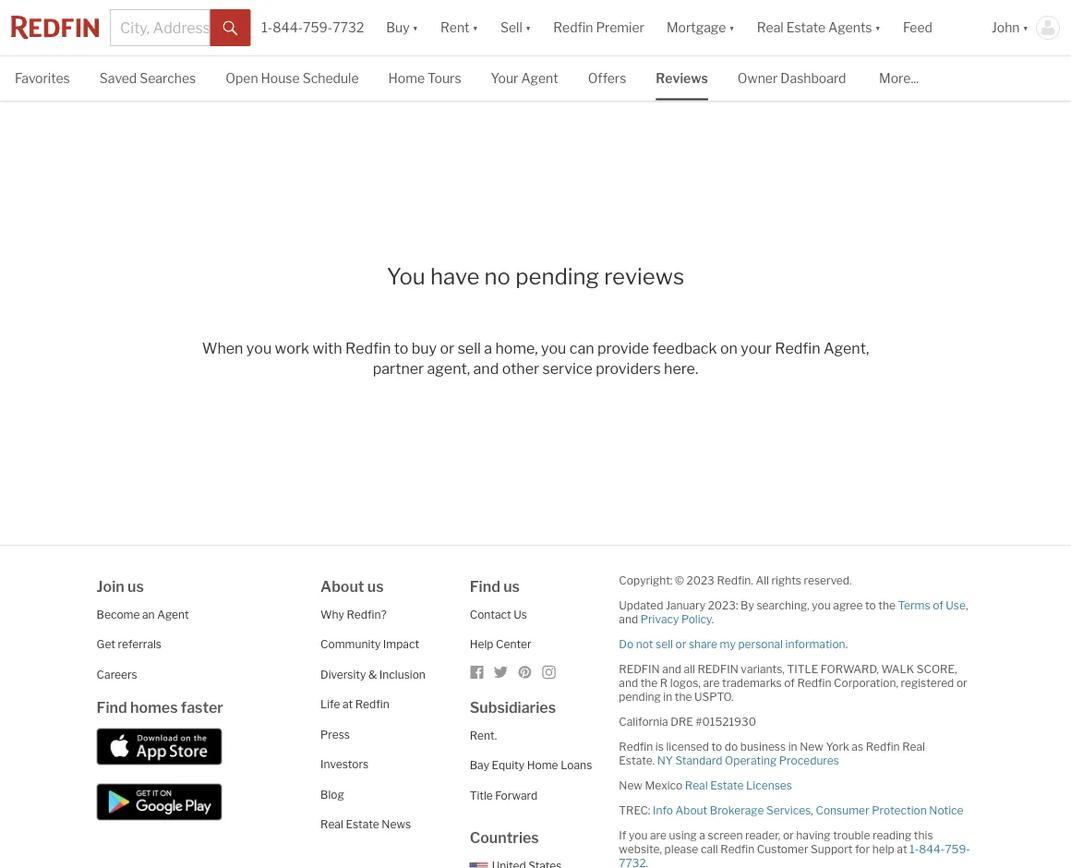 Task type: vqa. For each thing, say whether or not it's contained in the screenshot.
North Carolina Link
no



Task type: describe. For each thing, give the bounding box(es) containing it.
variants,
[[741, 662, 785, 676]]

redfin?
[[347, 608, 387, 621]]

estate for agents
[[787, 20, 826, 35]]

find for find us
[[470, 577, 501, 595]]

844- for 1-844-759-7732
[[273, 20, 303, 35]]

press button
[[321, 728, 350, 741]]

using
[[669, 829, 697, 842]]

do not sell or share my personal information .
[[619, 638, 848, 651]]

1-844-759-7732 link
[[262, 20, 364, 35]]

find for find homes faster
[[97, 699, 127, 717]]

do
[[619, 638, 634, 651]]

new inside redfin is licensed to do business in new york as redfin real estate.
[[800, 740, 824, 753]]

get referrals button
[[97, 638, 162, 651]]

agent,
[[824, 339, 870, 357]]

#01521930
[[696, 715, 757, 729]]

0 vertical spatial the
[[879, 599, 896, 612]]

redfin inside if you are using a screen reader, or having trouble reading this website, please call redfin customer support for help at
[[721, 843, 755, 856]]

real estate licenses link
[[685, 779, 793, 792]]

with
[[313, 339, 342, 357]]

feed
[[904, 20, 933, 35]]

title
[[788, 662, 819, 676]]

2 redfin from the left
[[698, 662, 739, 676]]

privacy
[[641, 613, 679, 626]]

in inside redfin and all redfin variants, title forward, walk score, and the r logos, are trademarks of redfin corporation, registered or pending in the uspto.
[[664, 690, 673, 704]]

community impact
[[321, 638, 420, 651]]

community
[[321, 638, 381, 651]]

not
[[636, 638, 654, 651]]

if you are using a screen reader, or having trouble reading this website, please call redfin customer support for help at
[[619, 829, 934, 856]]

help
[[873, 843, 895, 856]]

real inside dropdown button
[[757, 20, 784, 35]]

&
[[369, 668, 377, 681]]

rent.
[[470, 729, 497, 742]]

7732 for 1-844-759-7732
[[333, 20, 364, 35]]

services
[[767, 804, 812, 817]]

redfin pinterest image
[[518, 665, 533, 680]]

updated
[[619, 599, 664, 612]]

bay equity home loans
[[470, 759, 593, 772]]

standard
[[676, 754, 723, 767]]

▾ inside real estate agents ▾ link
[[875, 20, 881, 35]]

and left r
[[619, 676, 639, 690]]

a inside if you are using a screen reader, or having trouble reading this website, please call redfin customer support for help at
[[700, 829, 706, 842]]

to inside redfin is licensed to do business in new york as redfin real estate.
[[712, 740, 723, 753]]

and up r
[[663, 662, 682, 676]]

submit search image
[[223, 21, 238, 36]]

referrals
[[118, 638, 162, 651]]

7732 for 1-844-759- 7732
[[619, 857, 646, 869]]

sell inside when you work with redfin to buy or sell a home, you can provide feedback on your redfin agent, partner agent, and other service providers here.
[[458, 339, 481, 357]]

us
[[514, 608, 528, 621]]

us for join us
[[128, 577, 144, 595]]

redfin twitter image
[[494, 665, 509, 680]]

1-844-759- 7732
[[619, 843, 971, 869]]

investors button
[[321, 758, 369, 772]]

reader,
[[746, 829, 781, 842]]

logos,
[[671, 676, 701, 690]]

you inside if you are using a screen reader, or having trouble reading this website, please call redfin customer support for help at
[[629, 829, 648, 842]]

business
[[741, 740, 786, 753]]

this
[[915, 829, 934, 842]]

1-844-759-7732
[[262, 20, 364, 35]]

work
[[275, 339, 310, 357]]

0 vertical spatial home
[[389, 71, 425, 86]]

tours
[[428, 71, 462, 86]]

homes
[[130, 699, 178, 717]]

0 horizontal spatial new
[[619, 779, 643, 792]]

©
[[675, 574, 685, 587]]

ny
[[658, 754, 674, 767]]

home tours
[[389, 71, 462, 86]]

bay equity home loans button
[[470, 759, 593, 772]]

redfin is licensed to do business in new york as redfin real estate.
[[619, 740, 926, 767]]

or inside redfin and all redfin variants, title forward, walk score, and the r logos, are trademarks of redfin corporation, registered or pending in the uspto.
[[957, 676, 968, 690]]

policy
[[682, 613, 712, 626]]

careers button
[[97, 668, 137, 681]]

rights
[[772, 574, 802, 587]]

walk
[[882, 662, 915, 676]]

buy ▾ button
[[375, 0, 430, 55]]

▾ for buy ▾
[[413, 20, 419, 35]]

blog
[[321, 788, 344, 802]]

your agent link
[[491, 56, 559, 98]]

redfin and all redfin variants, title forward, walk score, and the r logos, are trademarks of redfin corporation, registered or pending in the uspto.
[[619, 662, 968, 704]]

loans
[[561, 759, 593, 772]]

careers
[[97, 668, 137, 681]]

▾ for mortgage ▾
[[729, 20, 735, 35]]

partner
[[373, 359, 424, 377]]

searching,
[[757, 599, 810, 612]]

real estate news button
[[321, 818, 411, 832]]

1 horizontal spatial the
[[675, 690, 692, 704]]

privacy policy link
[[641, 613, 712, 626]]

your
[[491, 71, 519, 86]]

california dre #01521930
[[619, 715, 757, 729]]

buy
[[412, 339, 437, 357]]

here.
[[664, 359, 699, 377]]

find us
[[470, 577, 520, 595]]

do
[[725, 740, 738, 753]]

r
[[661, 676, 668, 690]]

updated january 2023: by searching, you agree to the terms of use
[[619, 599, 966, 612]]

759- for 1-844-759- 7732
[[946, 843, 971, 856]]

▾ for john ▾
[[1023, 20, 1029, 35]]

diversity & inclusion
[[321, 668, 426, 681]]

redfin facebook image
[[470, 665, 485, 680]]

0 horizontal spatial the
[[641, 676, 658, 690]]

redfin inside redfin premier button
[[554, 20, 594, 35]]

get referrals
[[97, 638, 162, 651]]

contact us button
[[470, 608, 528, 621]]

reviews
[[604, 263, 685, 290]]

and inside when you work with redfin to buy or sell a home, you can provide feedback on your redfin agent, partner agent, and other service providers here.
[[474, 359, 499, 377]]

rent. button
[[470, 729, 497, 742]]

1 redfin from the left
[[619, 662, 660, 676]]

, inside , and
[[966, 599, 969, 612]]

mexico
[[645, 779, 683, 792]]

score,
[[917, 662, 958, 676]]

redfin up estate.
[[619, 740, 653, 753]]

0 vertical spatial of
[[933, 599, 944, 612]]

1 vertical spatial to
[[866, 599, 877, 612]]

0 vertical spatial at
[[343, 698, 353, 711]]

or left share
[[676, 638, 687, 651]]

info about brokerage services link
[[653, 804, 812, 817]]

trouble
[[834, 829, 871, 842]]

open
[[226, 71, 258, 86]]

ny standard operating procedures link
[[658, 754, 840, 767]]

0 horizontal spatial ,
[[812, 804, 814, 817]]

personal
[[739, 638, 783, 651]]

0 vertical spatial about
[[321, 577, 364, 595]]

at inside if you are using a screen reader, or having trouble reading this website, please call redfin customer support for help at
[[897, 843, 908, 856]]

become
[[97, 608, 140, 621]]

or inside if you are using a screen reader, or having trouble reading this website, please call redfin customer support for help at
[[783, 829, 794, 842]]

or inside when you work with redfin to buy or sell a home, you can provide feedback on your redfin agent, partner agent, and other service providers here.
[[440, 339, 455, 357]]

redfin premier
[[554, 20, 645, 35]]

is
[[656, 740, 664, 753]]

download the redfin app from the google play store image
[[97, 784, 222, 821]]

diversity
[[321, 668, 366, 681]]



Task type: locate. For each thing, give the bounding box(es) containing it.
1-844-759- 7732 link
[[619, 843, 971, 869]]

sell ▾
[[501, 20, 532, 35]]

help center
[[470, 638, 532, 651]]

having
[[797, 829, 831, 842]]

1 horizontal spatial of
[[933, 599, 944, 612]]

customer
[[757, 843, 809, 856]]

estate for news
[[346, 818, 380, 832]]

help center button
[[470, 638, 532, 651]]

are inside redfin and all redfin variants, title forward, walk score, and the r logos, are trademarks of redfin corporation, registered or pending in the uspto.
[[704, 676, 720, 690]]

buy ▾ button
[[386, 0, 419, 55]]

2 horizontal spatial to
[[866, 599, 877, 612]]

real down blog
[[321, 818, 344, 832]]

1 vertical spatial 844-
[[920, 843, 946, 856]]

about
[[321, 577, 364, 595], [676, 804, 708, 817]]

you
[[247, 339, 272, 357], [541, 339, 567, 357], [812, 599, 831, 612], [629, 829, 648, 842]]

saved
[[100, 71, 137, 86]]

or up agent,
[[440, 339, 455, 357]]

become an agent
[[97, 608, 189, 621]]

0 horizontal spatial sell
[[458, 339, 481, 357]]

0 horizontal spatial of
[[785, 676, 795, 690]]

0 horizontal spatial at
[[343, 698, 353, 711]]

▾ right mortgage in the right of the page
[[729, 20, 735, 35]]

providers
[[596, 359, 661, 377]]

. up forward,
[[846, 638, 848, 651]]

feedback
[[653, 339, 717, 357]]

1 vertical spatial find
[[97, 699, 127, 717]]

are up the uspto.
[[704, 676, 720, 690]]

1 horizontal spatial find
[[470, 577, 501, 595]]

sell
[[458, 339, 481, 357], [656, 638, 674, 651]]

owner dashboard
[[738, 71, 847, 86]]

1 vertical spatial ,
[[812, 804, 814, 817]]

1 vertical spatial pending
[[619, 690, 661, 704]]

5 ▾ from the left
[[875, 20, 881, 35]]

7732 down 'website,'
[[619, 857, 646, 869]]

us up us
[[504, 577, 520, 595]]

sell up agent,
[[458, 339, 481, 357]]

redfin right your at the top
[[775, 339, 821, 357]]

are up 'website,'
[[650, 829, 667, 842]]

1 horizontal spatial us
[[368, 577, 384, 595]]

feed button
[[892, 0, 981, 55]]

1 vertical spatial are
[[650, 829, 667, 842]]

consumer protection notice link
[[816, 804, 964, 817]]

reviews link
[[656, 56, 709, 98]]

licensed
[[667, 740, 710, 753]]

mortgage
[[667, 20, 726, 35]]

0 vertical spatial new
[[800, 740, 824, 753]]

, and
[[619, 599, 969, 626]]

redfin inside redfin and all redfin variants, title forward, walk score, and the r logos, are trademarks of redfin corporation, registered or pending in the uspto.
[[798, 676, 832, 690]]

of inside redfin and all redfin variants, title forward, walk score, and the r logos, are trademarks of redfin corporation, registered or pending in the uspto.
[[785, 676, 795, 690]]

0 horizontal spatial agent
[[157, 608, 189, 621]]

844- for 1-844-759- 7732
[[920, 843, 946, 856]]

1 vertical spatial 7732
[[619, 857, 646, 869]]

favorites
[[15, 71, 70, 86]]

buy ▾
[[386, 20, 419, 35]]

become an agent button
[[97, 608, 189, 621]]

trademarks
[[723, 676, 782, 690]]

3 ▾ from the left
[[526, 20, 532, 35]]

rent ▾ button
[[430, 0, 490, 55]]

on
[[721, 339, 738, 357]]

estate left agents
[[787, 20, 826, 35]]

1- right submit search image
[[262, 20, 273, 35]]

1 ▾ from the left
[[413, 20, 419, 35]]

0 horizontal spatial a
[[484, 339, 492, 357]]

0 vertical spatial find
[[470, 577, 501, 595]]

to inside when you work with redfin to buy or sell a home, you can provide feedback on your redfin agent, partner agent, and other service providers here.
[[394, 339, 409, 357]]

real estate agents ▾
[[757, 20, 881, 35]]

▾ right rent
[[473, 20, 479, 35]]

at down reading
[[897, 843, 908, 856]]

1- for 1-844-759-7732
[[262, 20, 273, 35]]

1 horizontal spatial .
[[846, 638, 848, 651]]

0 horizontal spatial pending
[[516, 263, 600, 290]]

corporation,
[[834, 676, 899, 690]]

1 vertical spatial home
[[527, 759, 559, 772]]

0 vertical spatial 7732
[[333, 20, 364, 35]]

redfin.
[[717, 574, 754, 587]]

redfin down not on the bottom right of the page
[[619, 662, 660, 676]]

.
[[712, 613, 714, 626], [846, 638, 848, 651]]

1 vertical spatial about
[[676, 804, 708, 817]]

1 vertical spatial 759-
[[946, 843, 971, 856]]

real inside redfin is licensed to do business in new york as redfin real estate.
[[903, 740, 926, 753]]

home left tours on the top of page
[[389, 71, 425, 86]]

offers
[[588, 71, 627, 86]]

redfin instagram image
[[542, 665, 557, 680]]

0 horizontal spatial 844-
[[273, 20, 303, 35]]

7732 left buy
[[333, 20, 364, 35]]

agent right the your
[[522, 71, 559, 86]]

notice
[[930, 804, 964, 817]]

▾ inside rent ▾ dropdown button
[[473, 20, 479, 35]]

a up call
[[700, 829, 706, 842]]

1 horizontal spatial agent
[[522, 71, 559, 86]]

download the redfin app on the apple app store image
[[97, 729, 222, 765]]

the down logos,
[[675, 690, 692, 704]]

▾ inside sell ▾ dropdown button
[[526, 20, 532, 35]]

rent
[[441, 20, 470, 35]]

0 vertical spatial 1-
[[262, 20, 273, 35]]

life at redfin button
[[321, 698, 390, 711]]

4 ▾ from the left
[[729, 20, 735, 35]]

1 horizontal spatial a
[[700, 829, 706, 842]]

2 horizontal spatial the
[[879, 599, 896, 612]]

can
[[570, 339, 595, 357]]

1 horizontal spatial pending
[[619, 690, 661, 704]]

759- down notice
[[946, 843, 971, 856]]

favorites link
[[15, 56, 70, 98]]

website,
[[619, 843, 663, 856]]

1 vertical spatial of
[[785, 676, 795, 690]]

to right agree
[[866, 599, 877, 612]]

in up procedures
[[789, 740, 798, 753]]

pending inside redfin and all redfin variants, title forward, walk score, and the r logos, are trademarks of redfin corporation, registered or pending in the uspto.
[[619, 690, 661, 704]]

1 horizontal spatial 1-
[[910, 843, 920, 856]]

2023:
[[708, 599, 739, 612]]

new up procedures
[[800, 740, 824, 753]]

844- up open house schedule link
[[273, 20, 303, 35]]

redfin
[[554, 20, 594, 35], [346, 339, 391, 357], [775, 339, 821, 357], [798, 676, 832, 690], [356, 698, 390, 711], [619, 740, 653, 753], [866, 740, 900, 753], [721, 843, 755, 856]]

of
[[933, 599, 944, 612], [785, 676, 795, 690]]

saved searches
[[100, 71, 196, 86]]

about up why
[[321, 577, 364, 595]]

0 horizontal spatial find
[[97, 699, 127, 717]]

1 horizontal spatial 7732
[[619, 857, 646, 869]]

us flag image
[[470, 863, 488, 869]]

0 vertical spatial 759-
[[303, 20, 333, 35]]

1 vertical spatial a
[[700, 829, 706, 842]]

diversity & inclusion button
[[321, 668, 426, 681]]

reading
[[873, 829, 912, 842]]

dashboard
[[781, 71, 847, 86]]

are inside if you are using a screen reader, or having trouble reading this website, please call redfin customer support for help at
[[650, 829, 667, 842]]

york
[[826, 740, 850, 753]]

the left terms
[[879, 599, 896, 612]]

redfin down my
[[698, 662, 739, 676]]

home left loans
[[527, 759, 559, 772]]

0 horizontal spatial 1-
[[262, 20, 273, 35]]

sell ▾ button
[[501, 0, 532, 55]]

copyright: © 2023 redfin. all rights reserved.
[[619, 574, 852, 587]]

new
[[800, 740, 824, 753], [619, 779, 643, 792]]

▾ right sell
[[526, 20, 532, 35]]

1 vertical spatial at
[[897, 843, 908, 856]]

redfin up partner
[[346, 339, 391, 357]]

privacy policy .
[[641, 613, 714, 626]]

0 vertical spatial estate
[[787, 20, 826, 35]]

0 horizontal spatial home
[[389, 71, 425, 86]]

1 horizontal spatial are
[[704, 676, 720, 690]]

of left use
[[933, 599, 944, 612]]

1 vertical spatial 1-
[[910, 843, 920, 856]]

1 us from the left
[[128, 577, 144, 595]]

you have no pending reviews
[[387, 263, 685, 290]]

news
[[382, 818, 411, 832]]

▾ for rent ▾
[[473, 20, 479, 35]]

to
[[394, 339, 409, 357], [866, 599, 877, 612], [712, 740, 723, 753]]

to left do
[[712, 740, 723, 753]]

1- for 1-844-759- 7732
[[910, 843, 920, 856]]

7732
[[333, 20, 364, 35], [619, 857, 646, 869]]

0 vertical spatial agent
[[522, 71, 559, 86]]

1 vertical spatial in
[[789, 740, 798, 753]]

reserved.
[[804, 574, 852, 587]]

you up service
[[541, 339, 567, 357]]

and down updated
[[619, 613, 639, 626]]

0 horizontal spatial about
[[321, 577, 364, 595]]

california
[[619, 715, 669, 729]]

844- inside 1-844-759- 7732
[[920, 843, 946, 856]]

you left work
[[247, 339, 272, 357]]

0 vertical spatial in
[[664, 690, 673, 704]]

1 vertical spatial .
[[846, 638, 848, 651]]

us right join
[[128, 577, 144, 595]]

0 vertical spatial pending
[[516, 263, 600, 290]]

of down title
[[785, 676, 795, 690]]

0 horizontal spatial redfin
[[619, 662, 660, 676]]

find down "careers"
[[97, 699, 127, 717]]

contact
[[470, 608, 512, 621]]

real right as
[[903, 740, 926, 753]]

protection
[[872, 804, 927, 817]]

1 horizontal spatial about
[[676, 804, 708, 817]]

pending up california
[[619, 690, 661, 704]]

you down reserved.
[[812, 599, 831, 612]]

▾ for sell ▾
[[526, 20, 532, 35]]

1 horizontal spatial ,
[[966, 599, 969, 612]]

1 vertical spatial sell
[[656, 638, 674, 651]]

call
[[701, 843, 719, 856]]

0 horizontal spatial are
[[650, 829, 667, 842]]

inclusion
[[380, 668, 426, 681]]

operating
[[725, 754, 777, 767]]

▾ inside buy ▾ dropdown button
[[413, 20, 419, 35]]

at right life on the bottom
[[343, 698, 353, 711]]

brokerage
[[710, 804, 765, 817]]

about up using
[[676, 804, 708, 817]]

0 horizontal spatial to
[[394, 339, 409, 357]]

0 vertical spatial sell
[[458, 339, 481, 357]]

1 horizontal spatial home
[[527, 759, 559, 772]]

agents
[[829, 20, 873, 35]]

844-
[[273, 20, 303, 35], [920, 843, 946, 856]]

1 horizontal spatial at
[[897, 843, 908, 856]]

0 horizontal spatial .
[[712, 613, 714, 626]]

your agent
[[491, 71, 559, 86]]

screen
[[708, 829, 743, 842]]

premier
[[596, 20, 645, 35]]

2 horizontal spatial estate
[[787, 20, 826, 35]]

redfin down &
[[356, 698, 390, 711]]

0 horizontal spatial 759-
[[303, 20, 333, 35]]

redfin down title
[[798, 676, 832, 690]]

759- for 1-844-759-7732
[[303, 20, 333, 35]]

investors
[[321, 758, 369, 772]]

estate inside dropdown button
[[787, 20, 826, 35]]

redfin left premier
[[554, 20, 594, 35]]

1 vertical spatial new
[[619, 779, 643, 792]]

more...
[[880, 71, 919, 86]]

equity
[[492, 759, 525, 772]]

to up partner
[[394, 339, 409, 357]]

a inside when you work with redfin to buy or sell a home, you can provide feedback on your redfin agent, partner agent, and other service providers here.
[[484, 339, 492, 357]]

copyright:
[[619, 574, 673, 587]]

a left the home,
[[484, 339, 492, 357]]

1 vertical spatial estate
[[711, 779, 744, 792]]

forward,
[[821, 662, 879, 676]]

1 horizontal spatial 759-
[[946, 843, 971, 856]]

1 horizontal spatial estate
[[711, 779, 744, 792]]

real down the standard at the right bottom
[[685, 779, 708, 792]]

, right terms
[[966, 599, 969, 612]]

the left r
[[641, 676, 658, 690]]

0 horizontal spatial estate
[[346, 818, 380, 832]]

redfin down screen
[[721, 843, 755, 856]]

1 horizontal spatial 844-
[[920, 843, 946, 856]]

estate left news
[[346, 818, 380, 832]]

▾ right buy
[[413, 20, 419, 35]]

or down "score,"
[[957, 676, 968, 690]]

. down 2023: in the right of the page
[[712, 613, 714, 626]]

0 vertical spatial .
[[712, 613, 714, 626]]

agent inside "link"
[[522, 71, 559, 86]]

1 horizontal spatial sell
[[656, 638, 674, 651]]

home tours link
[[389, 56, 462, 98]]

us up redfin?
[[368, 577, 384, 595]]

759- inside 1-844-759- 7732
[[946, 843, 971, 856]]

7732 inside 1-844-759- 7732
[[619, 857, 646, 869]]

▾ right john
[[1023, 20, 1029, 35]]

0 vertical spatial to
[[394, 339, 409, 357]]

mortgage ▾ button
[[656, 0, 746, 55]]

0 vertical spatial 844-
[[273, 20, 303, 35]]

new up trec:
[[619, 779, 643, 792]]

redfin right as
[[866, 740, 900, 753]]

buy
[[386, 20, 410, 35]]

1 vertical spatial the
[[641, 676, 658, 690]]

and inside , and
[[619, 613, 639, 626]]

pending
[[516, 263, 600, 290], [619, 690, 661, 704]]

1- down the this
[[910, 843, 920, 856]]

and left the other
[[474, 359, 499, 377]]

agree
[[834, 599, 863, 612]]

2 vertical spatial the
[[675, 690, 692, 704]]

or up customer
[[783, 829, 794, 842]]

estate up info about brokerage services link
[[711, 779, 744, 792]]

real up owner
[[757, 20, 784, 35]]

find up contact
[[470, 577, 501, 595]]

0 vertical spatial are
[[704, 676, 720, 690]]

▾ inside mortgage ▾ dropdown button
[[729, 20, 735, 35]]

your
[[741, 339, 772, 357]]

owner dashboard link
[[738, 56, 847, 98]]

6 ▾ from the left
[[1023, 20, 1029, 35]]

0 horizontal spatial 7732
[[333, 20, 364, 35]]

center
[[496, 638, 532, 651]]

1 horizontal spatial in
[[789, 740, 798, 753]]

2 vertical spatial estate
[[346, 818, 380, 832]]

why redfin?
[[321, 608, 387, 621]]

in inside redfin is licensed to do business in new york as redfin real estate.
[[789, 740, 798, 753]]

life
[[321, 698, 340, 711]]

pending right no
[[516, 263, 600, 290]]

759- up schedule
[[303, 20, 333, 35]]

in down r
[[664, 690, 673, 704]]

0 horizontal spatial us
[[128, 577, 144, 595]]

3 us from the left
[[504, 577, 520, 595]]

,
[[966, 599, 969, 612], [812, 804, 814, 817]]

0 vertical spatial a
[[484, 339, 492, 357]]

2 ▾ from the left
[[473, 20, 479, 35]]

1 horizontal spatial to
[[712, 740, 723, 753]]

▾ right agents
[[875, 20, 881, 35]]

, up having
[[812, 804, 814, 817]]

2 horizontal spatial us
[[504, 577, 520, 595]]

us for find us
[[504, 577, 520, 595]]

us for about us
[[368, 577, 384, 595]]

844- down the this
[[920, 843, 946, 856]]

rent ▾ button
[[441, 0, 479, 55]]

you up 'website,'
[[629, 829, 648, 842]]

City, Address, School, Agent, ZIP search field
[[110, 9, 210, 46]]

0 vertical spatial ,
[[966, 599, 969, 612]]

1 horizontal spatial new
[[800, 740, 824, 753]]

1- inside 1-844-759- 7732
[[910, 843, 920, 856]]

1 horizontal spatial redfin
[[698, 662, 739, 676]]

2 vertical spatial to
[[712, 740, 723, 753]]

agent right "an"
[[157, 608, 189, 621]]

2 us from the left
[[368, 577, 384, 595]]

0 horizontal spatial in
[[664, 690, 673, 704]]

sell right not on the bottom right of the page
[[656, 638, 674, 651]]

1 vertical spatial agent
[[157, 608, 189, 621]]



